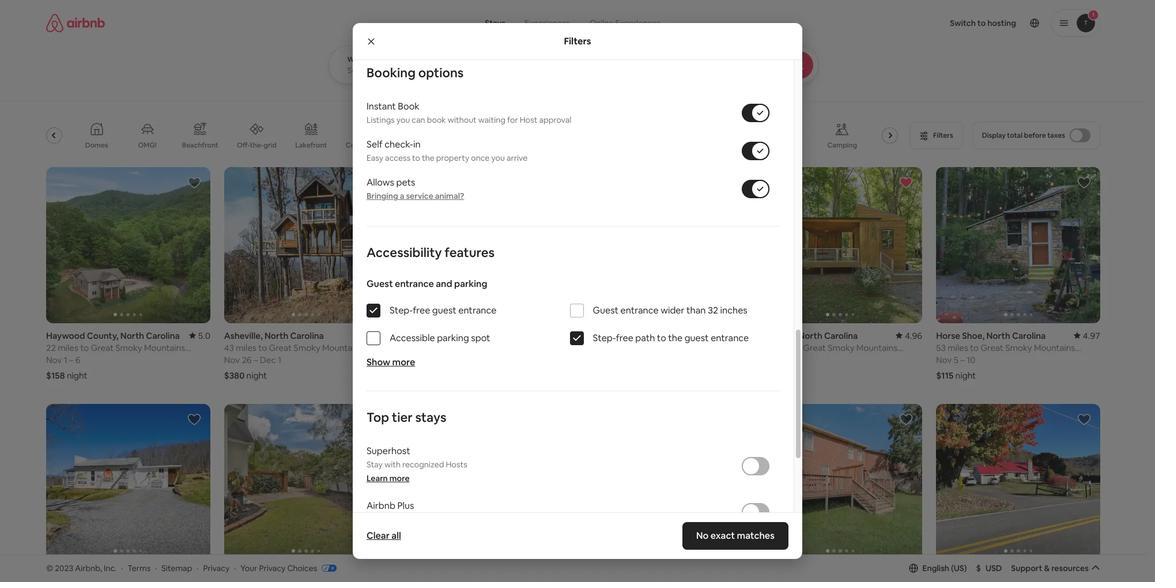 Task type: vqa. For each thing, say whether or not it's contained in the screenshot.
property.
no



Task type: locate. For each thing, give the bounding box(es) containing it.
1 vertical spatial you
[[491, 153, 505, 163]]

once
[[471, 153, 490, 163]]

nov inside nov 5 – 10 $115 night
[[936, 354, 952, 365]]

1 horizontal spatial experiences
[[615, 18, 661, 28]]

dec
[[260, 354, 276, 365], [402, 354, 418, 365]]

1 horizontal spatial add to wishlist: canton, north carolina image
[[1077, 412, 1091, 426]]

1 vertical spatial 4.98
[[549, 567, 566, 578]]

miles down haywood at the left bottom of the page
[[58, 342, 78, 353]]

nov down 43
[[224, 354, 240, 365]]

night down 10 in the bottom right of the page
[[955, 370, 976, 381]]

2 canton, north carolina from the left
[[580, 567, 674, 578]]

miles right the 17
[[590, 342, 611, 353]]

2 miles from the left
[[236, 342, 256, 353]]

0 vertical spatial for
[[507, 115, 518, 125]]

1 – from the left
[[69, 354, 74, 365]]

your privacy choices link
[[241, 563, 337, 574]]

0 horizontal spatial 1
[[64, 354, 67, 365]]

0 horizontal spatial add to wishlist: canton, north carolina image
[[187, 412, 201, 426]]

columbia, south carolina
[[224, 567, 327, 578], [758, 567, 861, 578]]

miles inside columbia, south carolina 17 miles to congaree national park
[[590, 342, 611, 353]]

4.97 out of 5 average rating image
[[1074, 330, 1100, 341]]

experiences inside button
[[525, 18, 570, 28]]

guest down the and
[[432, 304, 456, 317]]

1 vertical spatial step-
[[593, 332, 616, 344]]

miles up 4
[[414, 342, 434, 353]]

1 horizontal spatial free
[[616, 332, 633, 344]]

columbia, up the 17
[[580, 330, 621, 341]]

0 vertical spatial the
[[422, 153, 434, 163]]

congaree down guest entrance wider than 32 inches
[[623, 342, 663, 353]]

nov inside nov 1 – 6 $158 night
[[46, 354, 62, 365]]

2 privacy from the left
[[259, 563, 286, 573]]

entrance left the and
[[395, 278, 434, 290]]

show inside filters "dialog"
[[367, 356, 390, 368]]

· left privacy link
[[197, 563, 199, 573]]

asheville, north carolina 43 miles to great smoky mountains national park
[[224, 330, 363, 364]]

4 canton, from the left
[[936, 567, 968, 578]]

show down 4.98 out of 5 average rating icon at the left bottom of page
[[367, 356, 390, 368]]

3 · from the left
[[197, 563, 199, 573]]

step-
[[390, 304, 413, 317], [593, 332, 616, 344]]

2 congaree from the left
[[447, 342, 486, 353]]

terms
[[128, 563, 151, 573]]

lakefront
[[295, 141, 327, 150]]

3 smoky from the left
[[828, 342, 855, 353]]

stay
[[367, 460, 383, 470]]

english (us) button
[[909, 563, 967, 573]]

free left path
[[616, 332, 633, 344]]

3 mountains from the left
[[856, 342, 898, 353]]

your
[[241, 563, 257, 573]]

4.98 down show map
[[549, 567, 566, 578]]

booking options
[[367, 65, 464, 81]]

group containing amazing views
[[13, 113, 913, 158]]

22
[[46, 342, 56, 353]]

usd
[[986, 563, 1002, 573]]

0 horizontal spatial dec
[[260, 354, 276, 365]]

carolina inside asheville, north carolina 48 miles to great smoky mountains national park
[[824, 330, 858, 341]]

·
[[121, 563, 123, 573], [155, 563, 157, 573], [197, 563, 199, 573], [234, 563, 236, 573]]

0 horizontal spatial experiences
[[525, 18, 570, 28]]

0 vertical spatial 4.98
[[371, 330, 388, 341]]

night down 6
[[67, 370, 87, 381]]

6 miles from the left
[[948, 342, 968, 353]]

3 canton, from the left
[[402, 567, 434, 578]]

1 vertical spatial guest
[[685, 332, 709, 344]]

2 canton, from the left
[[580, 567, 612, 578]]

2 dec from the left
[[402, 354, 418, 365]]

taxes
[[1047, 131, 1065, 140]]

1 asheville, from the left
[[224, 330, 263, 341]]

carolina inside "west columbia, south carolina 23 miles to congaree national park dec 4 – 9"
[[494, 330, 528, 341]]

recognized
[[402, 460, 444, 470]]

(us)
[[951, 563, 967, 573]]

canton, for 4.98
[[402, 567, 434, 578]]

1 horizontal spatial guest
[[593, 304, 619, 317]]

2 columbia, south carolina from the left
[[758, 567, 861, 578]]

free for guest
[[413, 304, 430, 317]]

0 vertical spatial plus
[[397, 500, 414, 512]]

step-free path to the guest entrance
[[593, 332, 749, 344]]

great inside horse shoe, north carolina 53 miles to great smoky mountains national park
[[981, 342, 1004, 353]]

entrance
[[395, 278, 434, 290], [458, 304, 496, 317], [621, 304, 659, 317], [711, 332, 749, 344]]

asheville, north carolina 48 miles to great smoky mountains national park
[[758, 330, 898, 364]]

park right 26
[[259, 353, 276, 364]]

the inside self check-in easy access to the property once you arrive
[[422, 153, 434, 163]]

show more
[[367, 356, 415, 368]]

nov inside nov 26 – dec 1 $380 night
[[224, 354, 240, 365]]

1 vertical spatial parking
[[437, 332, 469, 344]]

0 horizontal spatial guest
[[432, 304, 456, 317]]

0 vertical spatial guest
[[367, 278, 393, 290]]

county,
[[87, 330, 119, 341]]

1 canton, from the left
[[46, 567, 78, 578]]

· left your
[[234, 563, 236, 573]]

– left 6
[[69, 354, 74, 365]]

columbia, south carolina for add to wishlist: columbia, south carolina image
[[224, 567, 327, 578]]

0 horizontal spatial 4.98
[[371, 330, 388, 341]]

0 vertical spatial more
[[392, 356, 415, 368]]

arrive
[[507, 153, 528, 163]]

to left path
[[613, 342, 621, 353]]

the down wider
[[668, 332, 683, 344]]

instant
[[367, 100, 396, 113]]

1 vertical spatial 5.0 out of 5 average rating image
[[367, 567, 388, 578]]

quality
[[484, 514, 509, 525]]

4 canton, north carolina from the left
[[936, 567, 1030, 578]]

2 great from the left
[[269, 342, 292, 353]]

4.98 out of 5 average rating image
[[540, 567, 566, 578]]

1
[[64, 354, 67, 365], [278, 354, 281, 365]]

5 – from the left
[[960, 354, 965, 365]]

2 nov from the left
[[224, 354, 240, 365]]

pets
[[396, 177, 415, 189]]

columbia, inside columbia, south carolina 17 miles to congaree national park
[[580, 330, 621, 341]]

1 add to wishlist: canton, north carolina image from the left
[[187, 412, 201, 426]]

accessibility
[[367, 245, 442, 261]]

asheville, for 43
[[224, 330, 263, 341]]

reviewed
[[436, 514, 470, 525]]

privacy left your
[[203, 563, 230, 573]]

4.91 out of 5 average rating image
[[1074, 567, 1100, 578]]

accessible parking spot
[[390, 332, 490, 344]]

to inside horse shoe, north carolina 53 miles to great smoky mountains national park
[[970, 342, 979, 353]]

for left host
[[507, 115, 518, 125]]

filters dialog
[[353, 23, 802, 559]]

night
[[67, 370, 87, 381], [246, 370, 267, 381], [779, 370, 799, 381], [955, 370, 976, 381]]

matches
[[737, 530, 775, 542]]

4 · from the left
[[234, 563, 236, 573]]

4 mountains from the left
[[1034, 342, 1075, 353]]

– right 26
[[254, 354, 258, 365]]

asheville, for 48
[[758, 330, 797, 341]]

None search field
[[328, 0, 850, 84]]

north inside horse shoe, north carolina 53 miles to great smoky mountains national park
[[987, 330, 1010, 341]]

smoky inside horse shoe, north carolina 53 miles to great smoky mountains national park
[[1005, 342, 1032, 353]]

1 horizontal spatial 4.98
[[549, 567, 566, 578]]

park down 32
[[699, 342, 717, 353]]

nov 1 – 6 $158 night
[[46, 354, 87, 381]]

1 horizontal spatial you
[[491, 153, 505, 163]]

1 horizontal spatial show
[[547, 512, 567, 523]]

1 congaree from the left
[[623, 342, 663, 353]]

to inside self check-in easy access to the property once you arrive
[[412, 153, 420, 163]]

no
[[696, 530, 709, 542]]

– inside nov 5 – 10 $115 night
[[960, 354, 965, 365]]

step- right the 17
[[593, 332, 616, 344]]

plus up all
[[389, 514, 403, 525]]

3 great from the left
[[803, 342, 826, 353]]

0 vertical spatial free
[[413, 304, 430, 317]]

choices
[[287, 563, 317, 573]]

accessible
[[390, 332, 435, 344]]

2 – from the left
[[254, 354, 258, 365]]

entrance down inches
[[711, 332, 749, 344]]

national inside "asheville, north carolina 43 miles to great smoky mountains national park"
[[224, 353, 257, 364]]

1 vertical spatial 5.0
[[376, 567, 388, 578]]

animal?
[[435, 191, 464, 201]]

night down 12
[[779, 370, 799, 381]]

1 mountains from the left
[[144, 342, 185, 353]]

canton, north carolina for 4.95
[[46, 567, 140, 578]]

0 vertical spatial guest
[[432, 304, 456, 317]]

nov 5 – 10 $115 night
[[936, 354, 976, 381]]

self
[[367, 138, 383, 151]]

1 vertical spatial the
[[668, 332, 683, 344]]

step- up west
[[390, 304, 413, 317]]

1 right 26
[[278, 354, 281, 365]]

1 horizontal spatial asheville,
[[758, 330, 797, 341]]

3 canton, north carolina from the left
[[402, 567, 496, 578]]

1 left 6
[[64, 354, 67, 365]]

1 night from the left
[[67, 370, 87, 381]]

add to wishlist: canton, north carolina image for 4.91
[[1077, 412, 1091, 426]]

3 night from the left
[[779, 370, 799, 381]]

1 vertical spatial show
[[547, 512, 567, 523]]

to right path
[[657, 332, 666, 344]]

3 – from the left
[[781, 354, 785, 365]]

to down 'play'
[[412, 153, 420, 163]]

carolina inside horse shoe, north carolina 53 miles to great smoky mountains national park
[[1012, 330, 1046, 341]]

parking right the and
[[454, 278, 487, 290]]

grid
[[264, 141, 277, 150]]

great inside haywood county, north carolina 22 miles to great smoky mountains national park
[[91, 342, 114, 353]]

for inside airbnb plus every plus home is reviewed for quality
[[471, 514, 482, 525]]

park right spot
[[523, 342, 540, 353]]

1 privacy from the left
[[203, 563, 230, 573]]

privacy link
[[203, 563, 230, 573]]

4 smoky from the left
[[1005, 342, 1032, 353]]

show for show more
[[367, 356, 390, 368]]

4.98
[[371, 330, 388, 341], [549, 567, 566, 578]]

national inside asheville, north carolina 48 miles to great smoky mountains national park
[[758, 353, 791, 364]]

more inside 'superhost stay with recognized hosts learn more'
[[390, 473, 410, 484]]

to up 9
[[436, 342, 445, 353]]

night inside nov 5 – 10 $115 night
[[955, 370, 976, 381]]

2023
[[55, 563, 73, 573]]

canton, north carolina
[[46, 567, 140, 578], [580, 567, 674, 578], [402, 567, 496, 578], [936, 567, 1030, 578]]

canton, left inc.
[[46, 567, 78, 578]]

book
[[427, 115, 446, 125]]

asheville, up 43
[[224, 330, 263, 341]]

0 horizontal spatial show
[[367, 356, 390, 368]]

park right 6
[[81, 353, 98, 364]]

0 vertical spatial show
[[367, 356, 390, 368]]

5 miles from the left
[[414, 342, 434, 353]]

0 horizontal spatial guest
[[367, 278, 393, 290]]

– for $158
[[69, 354, 74, 365]]

the down 'play'
[[422, 153, 434, 163]]

national inside columbia, south carolina 17 miles to congaree national park
[[665, 342, 697, 353]]

night down 26
[[246, 370, 267, 381]]

more down 23
[[392, 356, 415, 368]]

columbia,
[[580, 330, 621, 341], [425, 330, 466, 341], [224, 567, 265, 578], [758, 567, 799, 578]]

you inside instant book listings you can book without waiting for host approval
[[396, 115, 410, 125]]

nov for 22
[[46, 354, 62, 365]]

guest entrance wider than 32 inches
[[593, 304, 747, 317]]

1 smoky from the left
[[115, 342, 142, 353]]

asheville, inside "asheville, north carolina 43 miles to great smoky mountains national park"
[[224, 330, 263, 341]]

1 nov from the left
[[46, 354, 62, 365]]

4 night from the left
[[955, 370, 976, 381]]

to inside columbia, south carolina 17 miles to congaree national park
[[613, 342, 621, 353]]

3 nov from the left
[[936, 354, 952, 365]]

great inside "asheville, north carolina 43 miles to great smoky mountains national park"
[[269, 342, 292, 353]]

guest for guest entrance and parking
[[367, 278, 393, 290]]

options
[[418, 65, 464, 81]]

1 experiences from the left
[[525, 18, 570, 28]]

show inside button
[[547, 512, 567, 523]]

stays
[[485, 18, 505, 28]]

spot
[[471, 332, 490, 344]]

© 2023 airbnb, inc. ·
[[46, 563, 123, 573]]

miles up 5
[[948, 342, 968, 353]]

park inside "west columbia, south carolina 23 miles to congaree national park dec 4 – 9"
[[523, 342, 540, 353]]

privacy right your
[[259, 563, 286, 573]]

amazing
[[13, 141, 42, 150]]

0 vertical spatial 5.0 out of 5 average rating image
[[189, 330, 210, 341]]

dec inside nov 26 – dec 1 $380 night
[[260, 354, 276, 365]]

you down book
[[396, 115, 410, 125]]

1 horizontal spatial nov
[[224, 354, 240, 365]]

canton, north carolina for 4.92
[[580, 567, 674, 578]]

0 horizontal spatial privacy
[[203, 563, 230, 573]]

32
[[708, 304, 718, 317]]

2 horizontal spatial nov
[[936, 354, 952, 365]]

0 horizontal spatial congaree
[[447, 342, 486, 353]]

add to wishlist: haywood county, north carolina image
[[187, 176, 201, 190]]

to up 6
[[80, 342, 89, 353]]

parking up 9
[[437, 332, 469, 344]]

1 great from the left
[[91, 342, 114, 353]]

canton, right 4.98 out of 5 average rating image
[[580, 567, 612, 578]]

every
[[367, 514, 387, 525]]

park
[[699, 342, 717, 353], [523, 342, 540, 353], [81, 353, 98, 364], [259, 353, 276, 364], [793, 353, 810, 364], [971, 353, 988, 364]]

entrance up path
[[621, 304, 659, 317]]

1 horizontal spatial privacy
[[259, 563, 286, 573]]

1 horizontal spatial guest
[[685, 332, 709, 344]]

9
[[433, 354, 438, 365]]

wider
[[661, 304, 685, 317]]

guest up columbia, south carolina 17 miles to congaree national park
[[593, 304, 619, 317]]

miles up 26
[[236, 342, 256, 353]]

canton, left "$"
[[936, 567, 968, 578]]

dec right 26
[[260, 354, 276, 365]]

0 horizontal spatial step-
[[390, 304, 413, 317]]

more down with
[[390, 473, 410, 484]]

1 vertical spatial guest
[[593, 304, 619, 317]]

2 add to wishlist: canton, north carolina image from the left
[[1077, 412, 1091, 426]]

free for path
[[616, 332, 633, 344]]

1 1 from the left
[[64, 354, 67, 365]]

park right 5
[[971, 353, 988, 364]]

experiences right "online"
[[615, 18, 661, 28]]

nov down 22
[[46, 354, 62, 365]]

access
[[385, 153, 410, 163]]

add to wishlist: horse shoe, north carolina image
[[1077, 176, 1091, 190]]

1 canton, north carolina from the left
[[46, 567, 140, 578]]

4.98 up show more "button"
[[371, 330, 388, 341]]

1 miles from the left
[[58, 342, 78, 353]]

asheville, inside asheville, north carolina 48 miles to great smoky mountains national park
[[758, 330, 797, 341]]

amazing views
[[13, 141, 62, 150]]

asheville, up 48 on the bottom right of the page
[[758, 330, 797, 341]]

to down shoe,
[[970, 342, 979, 353]]

2 asheville, from the left
[[758, 330, 797, 341]]

nov
[[46, 354, 62, 365], [224, 354, 240, 365], [936, 354, 952, 365]]

– left 9
[[427, 354, 431, 365]]

0 vertical spatial parking
[[454, 278, 487, 290]]

nov for miles
[[224, 354, 240, 365]]

2 mountains from the left
[[322, 342, 363, 353]]

0 horizontal spatial the
[[422, 153, 434, 163]]

1 vertical spatial free
[[616, 332, 633, 344]]

miles up 7
[[770, 342, 791, 353]]

1 horizontal spatial dec
[[402, 354, 418, 365]]

congaree down step-free guest entrance
[[447, 342, 486, 353]]

1 columbia, south carolina from the left
[[224, 567, 327, 578]]

night inside nov 26 – dec 1 $380 night
[[246, 370, 267, 381]]

guest down than
[[685, 332, 709, 344]]

4 miles from the left
[[770, 342, 791, 353]]

park inside horse shoe, north carolina 53 miles to great smoky mountains national park
[[971, 353, 988, 364]]

can
[[412, 115, 425, 125]]

0 horizontal spatial free
[[413, 304, 430, 317]]

· right terms link
[[155, 563, 157, 573]]

1 horizontal spatial columbia, south carolina
[[758, 567, 861, 578]]

service
[[406, 191, 433, 201]]

horse
[[936, 330, 960, 341]]

self check-in easy access to the property once you arrive
[[367, 138, 528, 163]]

5.0 out of 5 average rating image
[[189, 330, 210, 341], [367, 567, 388, 578]]

for inside instant book listings you can book without waiting for host approval
[[507, 115, 518, 125]]

1 vertical spatial more
[[390, 473, 410, 484]]

0 vertical spatial you
[[396, 115, 410, 125]]

for left "quality"
[[471, 514, 482, 525]]

0 horizontal spatial nov
[[46, 354, 62, 365]]

inc.
[[104, 563, 117, 573]]

4 – from the left
[[427, 354, 431, 365]]

display
[[982, 131, 1006, 140]]

free up west
[[413, 304, 430, 317]]

0 vertical spatial step-
[[390, 304, 413, 317]]

1 horizontal spatial 1
[[278, 354, 281, 365]]

1 horizontal spatial step-
[[593, 332, 616, 344]]

congaree inside columbia, south carolina 17 miles to congaree national park
[[623, 342, 663, 353]]

canton, down clear all button
[[402, 567, 434, 578]]

you right once
[[491, 153, 505, 163]]

nov left 5
[[936, 354, 952, 365]]

– right 7
[[781, 354, 785, 365]]

plus up home
[[397, 500, 414, 512]]

0 horizontal spatial 5.0
[[198, 330, 210, 341]]

smoky
[[115, 342, 142, 353], [294, 342, 320, 353], [828, 342, 855, 353], [1005, 342, 1032, 353]]

park right 7
[[793, 353, 810, 364]]

north inside haywood county, north carolina 22 miles to great smoky mountains national park
[[120, 330, 144, 341]]

remove from wishlist: asheville, north carolina image
[[899, 176, 913, 190]]

4 great from the left
[[981, 342, 1004, 353]]

sitemap link
[[161, 563, 192, 573]]

dec inside "west columbia, south carolina 23 miles to congaree national park dec 4 – 9"
[[402, 354, 418, 365]]

$ usd
[[976, 563, 1002, 573]]

– inside "west columbia, south carolina 23 miles to congaree national park dec 4 – 9"
[[427, 354, 431, 365]]

1 horizontal spatial congaree
[[623, 342, 663, 353]]

park inside "asheville, north carolina 43 miles to great smoky mountains national park"
[[259, 353, 276, 364]]

to up nov 26 – dec 1 $380 night
[[258, 342, 267, 353]]

12
[[787, 354, 795, 365]]

2 night from the left
[[246, 370, 267, 381]]

– right 5
[[960, 354, 965, 365]]

· right inc.
[[121, 563, 123, 573]]

2 smoky from the left
[[294, 342, 320, 353]]

0 horizontal spatial you
[[396, 115, 410, 125]]

english (us)
[[923, 563, 967, 573]]

booking
[[367, 65, 416, 81]]

to up 12
[[793, 342, 801, 353]]

guest down accessibility
[[367, 278, 393, 290]]

show left 'map'
[[547, 512, 567, 523]]

what can we help you find? tab list
[[476, 12, 580, 35]]

0 horizontal spatial asheville,
[[224, 330, 263, 341]]

4.98 for 4.98 out of 5 average rating icon at the left bottom of page
[[371, 330, 388, 341]]

park inside columbia, south carolina 17 miles to congaree national park
[[699, 342, 717, 353]]

off-the-grid
[[237, 141, 277, 150]]

columbia, down step-free guest entrance
[[425, 330, 466, 341]]

columbia, south carolina for add to wishlist: columbia, south carolina icon
[[758, 567, 861, 578]]

experiences up filters
[[525, 18, 570, 28]]

no exact matches link
[[683, 522, 789, 550]]

park inside asheville, north carolina 48 miles to great smoky mountains national park
[[793, 353, 810, 364]]

add to wishlist: canton, north carolina image
[[187, 412, 201, 426], [1077, 412, 1091, 426]]

none search field containing stays
[[328, 0, 850, 84]]

– inside nov 1 – 6 $158 night
[[69, 354, 74, 365]]

2 1 from the left
[[278, 354, 281, 365]]

experiences
[[525, 18, 570, 28], [615, 18, 661, 28]]

group
[[13, 113, 913, 158], [46, 167, 210, 323], [224, 167, 388, 323], [238, 167, 567, 323], [580, 167, 744, 323], [758, 167, 1087, 323], [936, 167, 1100, 323], [46, 404, 210, 560], [224, 404, 388, 560], [402, 404, 566, 560], [580, 404, 744, 560], [758, 404, 922, 560], [936, 404, 1100, 560]]

4.98 for 4.98 out of 5 average rating image
[[549, 567, 566, 578]]

0 horizontal spatial for
[[471, 514, 482, 525]]

0 horizontal spatial columbia, south carolina
[[224, 567, 327, 578]]

1 dec from the left
[[260, 354, 276, 365]]

dec left 4
[[402, 354, 418, 365]]

0 vertical spatial 5.0
[[198, 330, 210, 341]]

1 horizontal spatial for
[[507, 115, 518, 125]]

miles inside "asheville, north carolina 43 miles to great smoky mountains national park"
[[236, 342, 256, 353]]

3 miles from the left
[[590, 342, 611, 353]]

– inside nov 26 – dec 1 $380 night
[[254, 354, 258, 365]]

1 vertical spatial for
[[471, 514, 482, 525]]

allows
[[367, 177, 394, 189]]



Task type: describe. For each thing, give the bounding box(es) containing it.
add to wishlist: columbia, south carolina image
[[365, 412, 379, 426]]

canton, for 4.92
[[580, 567, 612, 578]]

Where field
[[347, 65, 498, 76]]

superhost stay with recognized hosts learn more
[[367, 445, 467, 484]]

4.97
[[1083, 330, 1100, 341]]

the-
[[250, 141, 264, 150]]

south inside "west columbia, south carolina 23 miles to congaree national park dec 4 – 9"
[[468, 330, 492, 341]]

filters
[[564, 35, 591, 47]]

columbia, south carolina 17 miles to congaree national park
[[580, 330, 717, 353]]

1 · from the left
[[121, 563, 123, 573]]

online
[[590, 18, 614, 28]]

superhost
[[367, 445, 410, 457]]

great inside asheville, north carolina 48 miles to great smoky mountains national park
[[803, 342, 826, 353]]

top tier stays
[[367, 409, 446, 426]]

to inside "asheville, north carolina 43 miles to great smoky mountains national park"
[[258, 342, 267, 353]]

carolina inside columbia, south carolina 17 miles to congaree national park
[[649, 330, 683, 341]]

add to wishlist: asheville, north carolina image
[[365, 176, 379, 190]]

congaree inside "west columbia, south carolina 23 miles to congaree national park dec 4 – 9"
[[447, 342, 486, 353]]

step- for step-free guest entrance
[[390, 304, 413, 317]]

columbia, inside "west columbia, south carolina 23 miles to congaree national park dec 4 – 9"
[[425, 330, 466, 341]]

listings
[[367, 115, 395, 125]]

columbia, down matches
[[758, 567, 799, 578]]

– for $115
[[960, 354, 965, 365]]

4.87 out of 5 average rating image
[[896, 567, 922, 578]]

canton, for 4.91
[[936, 567, 968, 578]]

bringing a service animal? button
[[367, 191, 464, 201]]

support
[[1011, 563, 1042, 573]]

display total before taxes button
[[972, 122, 1100, 149]]

haywood county, north carolina 22 miles to great smoky mountains national park
[[46, 330, 185, 364]]

canton, north carolina for 4.91
[[936, 567, 1030, 578]]

views
[[44, 141, 62, 150]]

profile element
[[689, 0, 1100, 46]]

north inside asheville, north carolina 48 miles to great smoky mountains national park
[[799, 330, 822, 341]]

to inside haywood county, north carolina 22 miles to great smoky mountains national park
[[80, 342, 89, 353]]

columbia, right the 4.95
[[224, 567, 265, 578]]

43
[[224, 342, 234, 353]]

mountains inside haywood county, north carolina 22 miles to great smoky mountains national park
[[144, 342, 185, 353]]

luxe
[[733, 141, 748, 150]]

haywood
[[46, 330, 85, 341]]

4.89 out of 5 average rating image
[[718, 330, 744, 341]]

to inside asheville, north carolina 48 miles to great smoky mountains national park
[[793, 342, 801, 353]]

park inside haywood county, north carolina 22 miles to great smoky mountains national park
[[81, 353, 98, 364]]

1 vertical spatial plus
[[389, 514, 403, 525]]

book
[[398, 100, 419, 113]]

clear
[[367, 530, 390, 542]]

experiences button
[[515, 12, 580, 35]]

west
[[402, 330, 423, 341]]

4
[[420, 354, 425, 365]]

learn more link
[[367, 473, 410, 484]]

national inside horse shoe, north carolina 53 miles to great smoky mountains national park
[[936, 353, 969, 364]]

tier
[[392, 409, 413, 426]]

guest entrance and parking
[[367, 278, 487, 290]]

1 inside nov 26 – dec 1 $380 night
[[278, 354, 281, 365]]

0 horizontal spatial 5.0 out of 5 average rating image
[[189, 330, 210, 341]]

play
[[414, 141, 427, 150]]

– for $380
[[254, 354, 258, 365]]

4.95
[[193, 567, 210, 578]]

you inside self check-in easy access to the property once you arrive
[[491, 153, 505, 163]]

step-free guest entrance
[[390, 304, 496, 317]]

4.92 out of 5 average rating image
[[718, 567, 744, 578]]

than
[[687, 304, 706, 317]]

smoky inside haywood county, north carolina 22 miles to great smoky mountains national park
[[115, 342, 142, 353]]

jan 7 – 12 night
[[758, 354, 799, 381]]

show map button
[[535, 504, 611, 531]]

omg!
[[138, 141, 157, 150]]

mountains inside horse shoe, north carolina 53 miles to great smoky mountains national park
[[1034, 342, 1075, 353]]

carolina inside haywood county, north carolina 22 miles to great smoky mountains national park
[[146, 330, 180, 341]]

stays tab panel
[[328, 46, 850, 84]]

night inside nov 1 – 6 $158 night
[[67, 370, 87, 381]]

a
[[400, 191, 404, 201]]

©
[[46, 563, 53, 573]]

terms · sitemap · privacy
[[128, 563, 230, 573]]

countryside
[[346, 141, 386, 150]]

learn
[[367, 473, 388, 484]]

4.96
[[905, 330, 922, 341]]

camping
[[827, 141, 857, 150]]

off-
[[237, 141, 250, 150]]

national inside "west columbia, south carolina 23 miles to congaree national park dec 4 – 9"
[[488, 342, 521, 353]]

online experiences
[[590, 18, 661, 28]]

add to wishlist: columbia, south carolina image
[[899, 412, 913, 426]]

airbnb,
[[75, 563, 102, 573]]

53
[[936, 342, 946, 353]]

canton, north carolina for 4.98
[[402, 567, 496, 578]]

7
[[774, 354, 779, 365]]

1 inside nov 1 – 6 $158 night
[[64, 354, 67, 365]]

entrance up spot
[[458, 304, 496, 317]]

horse shoe, north carolina 53 miles to great smoky mountains national park
[[936, 330, 1075, 364]]

17
[[580, 342, 588, 353]]

hosts
[[446, 460, 467, 470]]

nov for 53
[[936, 354, 952, 365]]

step- for step-free path to the guest entrance
[[593, 332, 616, 344]]

with
[[384, 460, 401, 470]]

10
[[967, 354, 975, 365]]

$158
[[46, 370, 65, 381]]

airbnb plus every plus home is reviewed for quality
[[367, 500, 509, 525]]

4.87
[[905, 567, 922, 578]]

smoky inside asheville, north carolina 48 miles to great smoky mountains national park
[[828, 342, 855, 353]]

mountains inside asheville, north carolina 48 miles to great smoky mountains national park
[[856, 342, 898, 353]]

canton, for 4.95
[[46, 567, 78, 578]]

north inside "asheville, north carolina 43 miles to great smoky mountains national park"
[[265, 330, 288, 341]]

night inside "jan 7 – 12 night"
[[779, 370, 799, 381]]

$380
[[224, 370, 245, 381]]

4.98 out of 5 average rating image
[[362, 330, 388, 341]]

miles inside horse shoe, north carolina 53 miles to great smoky mountains national park
[[948, 342, 968, 353]]

– inside "jan 7 – 12 night"
[[781, 354, 785, 365]]

english
[[923, 563, 949, 573]]

path
[[635, 332, 655, 344]]

miles inside asheville, north carolina 48 miles to great smoky mountains national park
[[770, 342, 791, 353]]

mountains inside "asheville, north carolina 43 miles to great smoky mountains national park"
[[322, 342, 363, 353]]

all
[[392, 530, 401, 542]]

shoe,
[[962, 330, 985, 341]]

to inside "west columbia, south carolina 23 miles to congaree national park dec 4 – 9"
[[436, 342, 445, 353]]

host
[[520, 115, 537, 125]]

south inside columbia, south carolina 17 miles to congaree national park
[[623, 330, 647, 341]]

$
[[976, 563, 981, 573]]

1 horizontal spatial 5.0 out of 5 average rating image
[[367, 567, 388, 578]]

islands
[[780, 141, 803, 150]]

guest for guest entrance wider than 32 inches
[[593, 304, 619, 317]]

is
[[428, 514, 434, 525]]

terms link
[[128, 563, 151, 573]]

in
[[413, 138, 421, 151]]

add to wishlist: canton, north carolina image for 4.95
[[187, 412, 201, 426]]

total
[[1007, 131, 1023, 140]]

4.92
[[727, 567, 744, 578]]

jan
[[758, 354, 772, 365]]

48
[[758, 342, 768, 353]]

1 horizontal spatial 5.0
[[376, 567, 388, 578]]

26
[[242, 354, 252, 365]]

4.96 out of 5 average rating image
[[896, 330, 922, 341]]

smoky inside "asheville, north carolina 43 miles to great smoky mountains national park"
[[294, 342, 320, 353]]

1 horizontal spatial the
[[668, 332, 683, 344]]

miles inside haywood county, north carolina 22 miles to great smoky mountains national park
[[58, 342, 78, 353]]

map
[[569, 512, 586, 523]]

4.95 out of 5 average rating image
[[184, 567, 210, 578]]

national inside haywood county, north carolina 22 miles to great smoky mountains national park
[[46, 353, 79, 364]]

home
[[405, 514, 427, 525]]

property
[[436, 153, 469, 163]]

clear all button
[[361, 525, 407, 548]]

stays
[[415, 409, 446, 426]]

carolina inside "asheville, north carolina 43 miles to great smoky mountains national park"
[[290, 330, 324, 341]]

support & resources
[[1011, 563, 1089, 573]]

before
[[1024, 131, 1046, 140]]

airbnb
[[367, 500, 395, 512]]

2 · from the left
[[155, 563, 157, 573]]

2 experiences from the left
[[615, 18, 661, 28]]

show for show map
[[547, 512, 567, 523]]

miles inside "west columbia, south carolina 23 miles to congaree national park dec 4 – 9"
[[414, 342, 434, 353]]



